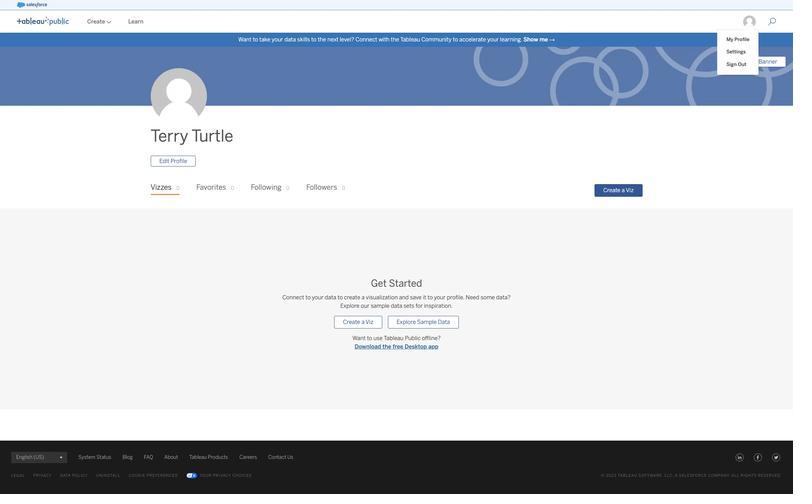 Task type: describe. For each thing, give the bounding box(es) containing it.
0 horizontal spatial viz
[[366, 319, 374, 326]]

learning.
[[501, 36, 523, 43]]

careers
[[240, 455, 257, 461]]

1 horizontal spatial explore
[[397, 319, 416, 326]]

accelerate
[[460, 36, 487, 43]]

connect inside connect to your data to create a visualization and save it to your profile. need some data? explore our sample data sets for inspiration.
[[283, 295, 305, 301]]

the for public
[[383, 344, 392, 351]]

(us)
[[34, 455, 44, 461]]

banner
[[759, 58, 778, 65]]

me
[[540, 36, 549, 43]]

avatar image
[[151, 68, 207, 125]]

data policy
[[60, 474, 88, 478]]

customize banner button
[[722, 56, 787, 67]]

2 privacy from the left
[[213, 474, 231, 478]]

customize
[[731, 58, 758, 65]]

0 vertical spatial data
[[285, 36, 296, 43]]

create
[[344, 295, 361, 301]]

vizzes
[[151, 183, 172, 192]]

llc,
[[665, 474, 675, 478]]

0 for favorites
[[231, 186, 234, 192]]

get
[[371, 278, 387, 290]]

skills
[[298, 36, 310, 43]]

show me link
[[524, 36, 549, 43]]

faq link
[[144, 454, 153, 462]]

faq
[[144, 455, 153, 461]]

tableau inside want to use tableau public offline? download the free desktop app
[[384, 335, 404, 342]]

1 horizontal spatial create
[[604, 187, 621, 194]]

reserved.
[[759, 474, 783, 478]]

go to search image
[[760, 18, 785, 26]]

1 vertical spatial data
[[60, 474, 71, 478]]

©
[[602, 474, 605, 478]]

logo image
[[17, 17, 69, 26]]

contact
[[269, 455, 287, 461]]

dialog containing my profile
[[718, 25, 759, 75]]

show
[[524, 36, 539, 43]]

edit profile
[[160, 158, 187, 165]]

company.
[[709, 474, 731, 478]]

edit profile button
[[151, 156, 196, 167]]

want for want to use tableau public offline? download the free desktop app
[[353, 335, 366, 342]]

download the free desktop app link
[[353, 343, 441, 352]]

the right with
[[391, 36, 400, 43]]

software,
[[639, 474, 664, 478]]

customize banner
[[731, 58, 778, 65]]

learn
[[128, 18, 144, 25]]

privacy link
[[33, 472, 52, 481]]

save
[[410, 295, 422, 301]]

blog
[[123, 455, 133, 461]]

2 horizontal spatial data
[[391, 303, 403, 310]]

it
[[423, 295, 427, 301]]

profile.
[[447, 295, 465, 301]]

1 horizontal spatial create a viz button
[[595, 184, 643, 197]]

use
[[374, 335, 383, 342]]

english
[[16, 455, 32, 461]]

your left learning.
[[488, 36, 499, 43]]

all
[[732, 474, 740, 478]]

favorites
[[197, 183, 226, 192]]

data?
[[497, 295, 511, 301]]

sets
[[404, 303, 415, 310]]

policy
[[72, 474, 88, 478]]

turtle
[[192, 127, 234, 146]]

inspiration.
[[424, 303, 453, 310]]

visualization
[[366, 295, 398, 301]]

sign out
[[727, 62, 747, 67]]

1 privacy from the left
[[33, 474, 52, 478]]

want to use tableau public offline? download the free desktop app
[[353, 335, 441, 351]]

learn link
[[120, 11, 152, 33]]

cookie
[[129, 474, 146, 478]]

want to take your data skills to the next level? connect with the tableau community to accelerate your learning. show me →
[[238, 36, 555, 43]]

tableau right 2023
[[618, 474, 638, 478]]

a inside connect to your data to create a visualization and save it to your profile. need some data? explore our sample data sets for inspiration.
[[362, 295, 365, 301]]

my
[[727, 36, 734, 42]]

rights
[[741, 474, 758, 478]]

explore inside connect to your data to create a visualization and save it to your profile. need some data? explore our sample data sets for inspiration.
[[341, 303, 360, 310]]

1 horizontal spatial viz
[[627, 187, 634, 194]]

preferences
[[147, 474, 178, 478]]

products
[[208, 455, 228, 461]]

started
[[389, 278, 423, 290]]

offline?
[[422, 335, 441, 342]]

tableau right with
[[401, 36, 421, 43]]

system status link
[[78, 454, 111, 462]]

terry.turtle image
[[743, 15, 757, 29]]



Task type: locate. For each thing, give the bounding box(es) containing it.
list options menu
[[718, 30, 759, 75]]

for
[[416, 303, 423, 310]]

0 horizontal spatial data
[[60, 474, 71, 478]]

want for want to take your data skills to the next level? connect with the tableau community to accelerate your learning. show me →
[[238, 36, 252, 43]]

take
[[260, 36, 271, 43]]

0 horizontal spatial create a viz
[[343, 319, 374, 326]]

data left policy at left bottom
[[60, 474, 71, 478]]

want inside want to use tableau public offline? download the free desktop app
[[353, 335, 366, 342]]

public
[[405, 335, 421, 342]]

0 horizontal spatial profile
[[171, 158, 187, 165]]

sign
[[727, 62, 738, 67]]

system status
[[78, 455, 111, 461]]

careers link
[[240, 454, 257, 462]]

1 vertical spatial data
[[325, 295, 337, 301]]

connect to your data to create a visualization and save it to your profile. need some data? explore our sample data sets for inspiration.
[[283, 295, 511, 310]]

system
[[78, 455, 95, 461]]

salesforce
[[680, 474, 708, 478]]

your left the create
[[312, 295, 324, 301]]

1 vertical spatial connect
[[283, 295, 305, 301]]

dialog
[[718, 25, 759, 75]]

privacy right your
[[213, 474, 231, 478]]

0 vertical spatial create a viz button
[[595, 184, 643, 197]]

need
[[466, 295, 480, 301]]

legal
[[11, 474, 25, 478]]

the
[[318, 36, 326, 43], [391, 36, 400, 43], [383, 344, 392, 351]]

uninstall
[[96, 474, 121, 478]]

1 vertical spatial explore
[[397, 319, 416, 326]]

the left free
[[383, 344, 392, 351]]

salesforce logo image
[[17, 2, 47, 8]]

blog link
[[123, 454, 133, 462]]

1 horizontal spatial data
[[325, 295, 337, 301]]

1 vertical spatial create a viz
[[343, 319, 374, 326]]

explore sample data
[[397, 319, 451, 326]]

0 horizontal spatial create a viz button
[[335, 316, 383, 329]]

app
[[429, 344, 439, 351]]

your right take
[[272, 36, 283, 43]]

level?
[[340, 36, 355, 43]]

0 horizontal spatial create
[[343, 319, 361, 326]]

terry
[[151, 127, 188, 146]]

0 for followers
[[342, 186, 345, 192]]

want up download
[[353, 335, 366, 342]]

viz
[[627, 187, 634, 194], [366, 319, 374, 326]]

0 vertical spatial want
[[238, 36, 252, 43]]

0 vertical spatial data
[[438, 319, 451, 326]]

1 vertical spatial profile
[[171, 158, 187, 165]]

your
[[272, 36, 283, 43], [488, 36, 499, 43], [312, 295, 324, 301], [435, 295, 446, 301]]

create a viz for right create a viz button
[[604, 187, 634, 194]]

1 horizontal spatial create a viz
[[604, 187, 634, 194]]

4 0 from the left
[[342, 186, 345, 192]]

0 vertical spatial viz
[[627, 187, 634, 194]]

data left the create
[[325, 295, 337, 301]]

2023
[[607, 474, 617, 478]]

1 horizontal spatial privacy
[[213, 474, 231, 478]]

selected language element
[[16, 452, 62, 464]]

contact us link
[[269, 454, 294, 462]]

0 for following
[[287, 186, 290, 192]]

1 horizontal spatial profile
[[735, 36, 750, 42]]

with
[[379, 36, 390, 43]]

community
[[422, 36, 452, 43]]

1 vertical spatial create
[[343, 319, 361, 326]]

0 vertical spatial connect
[[356, 36, 378, 43]]

sample
[[418, 319, 437, 326]]

0 right followers
[[342, 186, 345, 192]]

profile for edit profile
[[171, 158, 187, 165]]

out
[[739, 62, 747, 67]]

the for data
[[318, 36, 326, 43]]

1 horizontal spatial want
[[353, 335, 366, 342]]

© 2023 tableau software, llc, a salesforce company. all rights reserved.
[[602, 474, 783, 478]]

data
[[285, 36, 296, 43], [325, 295, 337, 301], [391, 303, 403, 310]]

us
[[288, 455, 294, 461]]

0 horizontal spatial connect
[[283, 295, 305, 301]]

your up inspiration.
[[435, 295, 446, 301]]

1 vertical spatial viz
[[366, 319, 374, 326]]

uninstall link
[[96, 472, 121, 481]]

my profile
[[727, 36, 750, 42]]

create
[[604, 187, 621, 194], [343, 319, 361, 326]]

cookie preferences button
[[129, 472, 178, 481]]

your
[[200, 474, 212, 478]]

tableau
[[401, 36, 421, 43], [384, 335, 404, 342], [189, 455, 207, 461], [618, 474, 638, 478]]

3 0 from the left
[[287, 186, 290, 192]]

2 0 from the left
[[231, 186, 234, 192]]

0 right following
[[287, 186, 290, 192]]

english (us)
[[16, 455, 44, 461]]

about link
[[164, 454, 178, 462]]

0 horizontal spatial data
[[285, 36, 296, 43]]

0 horizontal spatial privacy
[[33, 474, 52, 478]]

profile inside the list options menu
[[735, 36, 750, 42]]

connect
[[356, 36, 378, 43], [283, 295, 305, 301]]

followers
[[307, 183, 338, 192]]

profile right edit at the left of the page
[[171, 158, 187, 165]]

to
[[253, 36, 258, 43], [312, 36, 317, 43], [453, 36, 459, 43], [306, 295, 311, 301], [338, 295, 343, 301], [428, 295, 433, 301], [367, 335, 373, 342]]

contact us
[[269, 455, 294, 461]]

next
[[328, 36, 339, 43]]

settings
[[727, 49, 747, 55]]

profile inside the 'edit profile' "button"
[[171, 158, 187, 165]]

some
[[481, 295, 495, 301]]

0 right favorites
[[231, 186, 234, 192]]

profile for my profile
[[735, 36, 750, 42]]

profile
[[735, 36, 750, 42], [171, 158, 187, 165]]

0 vertical spatial create
[[604, 187, 621, 194]]

0 right vizzes
[[177, 186, 180, 192]]

explore down "sets"
[[397, 319, 416, 326]]

your privacy choices link
[[186, 472, 252, 481]]

0 horizontal spatial explore
[[341, 303, 360, 310]]

1 vertical spatial want
[[353, 335, 366, 342]]

explore sample data link
[[388, 316, 459, 329]]

0 horizontal spatial want
[[238, 36, 252, 43]]

your privacy choices
[[200, 474, 252, 478]]

tableau up your
[[189, 455, 207, 461]]

1 vertical spatial create a viz button
[[335, 316, 383, 329]]

status
[[97, 455, 111, 461]]

want
[[238, 36, 252, 43], [353, 335, 366, 342]]

cookie preferences
[[129, 474, 178, 478]]

data policy link
[[60, 472, 88, 481]]

privacy down "selected language" element
[[33, 474, 52, 478]]

0 vertical spatial create a viz
[[604, 187, 634, 194]]

0 for vizzes
[[177, 186, 180, 192]]

data
[[438, 319, 451, 326], [60, 474, 71, 478]]

1 horizontal spatial connect
[[356, 36, 378, 43]]

our
[[361, 303, 370, 310]]

to inside want to use tableau public offline? download the free desktop app
[[367, 335, 373, 342]]

get started
[[371, 278, 423, 290]]

tableau products
[[189, 455, 228, 461]]

explore
[[341, 303, 360, 310], [397, 319, 416, 326]]

data left skills
[[285, 36, 296, 43]]

explore down the create
[[341, 303, 360, 310]]

data down and
[[391, 303, 403, 310]]

legal link
[[11, 472, 25, 481]]

2 vertical spatial data
[[391, 303, 403, 310]]

data down inspiration.
[[438, 319, 451, 326]]

the inside want to use tableau public offline? download the free desktop app
[[383, 344, 392, 351]]

following
[[251, 183, 282, 192]]

1 0 from the left
[[177, 186, 180, 192]]

tableau products link
[[189, 454, 228, 462]]

create a viz for bottom create a viz button
[[343, 319, 374, 326]]

→
[[550, 36, 555, 43]]

choices
[[233, 474, 252, 478]]

sample
[[371, 303, 390, 310]]

and
[[399, 295, 409, 301]]

desktop
[[405, 344, 427, 351]]

1 horizontal spatial data
[[438, 319, 451, 326]]

the left next in the top left of the page
[[318, 36, 326, 43]]

terry turtle
[[151, 127, 234, 146]]

0 vertical spatial explore
[[341, 303, 360, 310]]

0 vertical spatial profile
[[735, 36, 750, 42]]

free
[[393, 344, 404, 351]]

want left take
[[238, 36, 252, 43]]

profile right my in the top right of the page
[[735, 36, 750, 42]]

tableau up the download the free desktop app link
[[384, 335, 404, 342]]



Task type: vqa. For each thing, say whether or not it's contained in the screenshot.
terry.turtle 'icon'
yes



